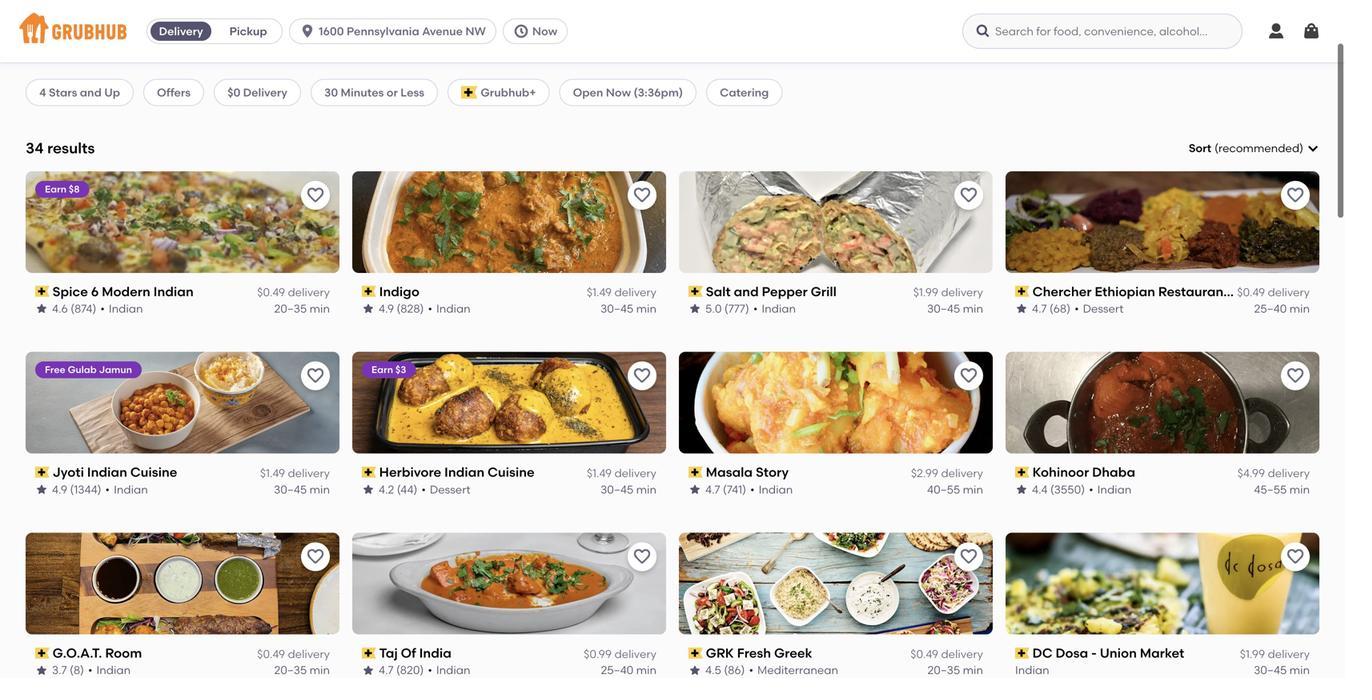 Task type: describe. For each thing, give the bounding box(es) containing it.
$1.99 delivery for salt and pepper grill
[[913, 286, 983, 299]]

bagels
[[1043, 30, 1074, 41]]

chercher ethiopian restaurant & mart logo image
[[1006, 171, 1320, 273]]

34 results
[[26, 139, 95, 157]]

mediterranean image
[[108, 0, 164, 19]]

indian down modern
[[109, 302, 143, 315]]

free gulab jamun
[[45, 364, 132, 376]]

• for herbivore indian cuisine
[[421, 483, 426, 496]]

pickup
[[229, 24, 267, 38]]

japanese
[[190, 30, 236, 41]]

herbivore indian cuisine logo image
[[352, 352, 666, 454]]

• for masala story
[[750, 483, 755, 496]]

svg image inside the 1600 pennsylvania avenue nw button
[[300, 23, 316, 39]]

30–45 min for salt and pepper grill
[[927, 302, 983, 315]]

$0
[[227, 86, 240, 99]]

$0.49 delivery for g.o.a.t. room
[[257, 647, 330, 661]]

(741)
[[723, 483, 746, 496]]

1 horizontal spatial delivery
[[243, 86, 287, 99]]

soup
[[432, 30, 456, 41]]

save this restaurant image for grk fresh greek
[[959, 547, 978, 567]]

noodles image
[[339, 0, 395, 19]]

indian right (828)
[[436, 302, 471, 315]]

dc
[[1033, 645, 1053, 661]]

sort
[[1189, 141, 1212, 155]]

up
[[104, 86, 120, 99]]

delivery for taj of india
[[615, 647, 657, 661]]

1 vertical spatial mediterranean
[[758, 664, 838, 677]]

less
[[401, 86, 425, 99]]

$1.99 for dc dosa - union market
[[1240, 647, 1265, 661]]

masala
[[706, 465, 753, 480]]

4 stars and up
[[39, 86, 120, 99]]

now button
[[503, 18, 574, 44]]

main navigation navigation
[[0, 0, 1345, 62]]

(86)
[[724, 664, 745, 677]]

4.7 for chercher ethiopian restaurant & mart
[[1032, 302, 1047, 315]]

delivery for chercher ethiopian restaurant & mart
[[1268, 286, 1310, 299]]

seafood
[[1193, 30, 1232, 41]]

4.5
[[705, 664, 721, 677]]

min for kohinoor dhaba
[[1290, 483, 1310, 496]]

noodles
[[348, 30, 386, 41]]

star icon image for jyoti indian cuisine
[[35, 483, 48, 496]]

nw
[[466, 24, 486, 38]]

20–35 for spice 6 modern indian
[[274, 302, 307, 315]]

sort ( recommended )
[[1189, 141, 1304, 155]]

$1.49 delivery for indigo
[[587, 286, 657, 299]]

min for chercher ethiopian restaurant & mart
[[1290, 302, 1310, 315]]

subscription pass image for masala story
[[689, 467, 703, 478]]

• dessert for ethiopian
[[1075, 302, 1124, 315]]

svg image inside now button
[[513, 23, 529, 39]]

dc dosa - union market logo image
[[1006, 533, 1320, 635]]

open now (3:36pm)
[[573, 86, 683, 99]]

indian up (1344) at the bottom of page
[[87, 465, 127, 480]]

(777)
[[724, 302, 749, 315]]

-
[[1091, 645, 1097, 661]]

salt and pepper grill
[[706, 284, 837, 299]]

• for chercher ethiopian restaurant & mart
[[1075, 302, 1079, 315]]

star icon image for taj of india
[[362, 664, 375, 677]]

lunch specials
[[1270, 30, 1309, 55]]

• dessert for indian
[[421, 483, 471, 496]]

star icon image for masala story
[[689, 483, 701, 496]]

$0.99
[[584, 647, 612, 661]]

30–45 min for dc dosa - union market
[[1254, 664, 1310, 677]]

save this restaurant image for taj of india
[[633, 547, 652, 567]]

• for g.o.a.t. room
[[88, 664, 92, 677]]

$0.49 for chercher ethiopian restaurant & mart
[[1237, 286, 1265, 299]]

20–35 min for spice 6 modern indian
[[274, 302, 330, 315]]

bagels image
[[1031, 0, 1087, 19]]

3.7
[[52, 664, 67, 677]]

(68)
[[1050, 302, 1071, 315]]

indigo
[[379, 284, 419, 299]]

indian down jyoti indian cuisine
[[114, 483, 148, 496]]

0 vertical spatial mediterranean
[[101, 30, 171, 41]]

min for dc dosa - union market
[[1290, 664, 1310, 677]]

subscription pass image for kohinoor dhaba
[[1015, 467, 1029, 478]]

• indian for spice 6 modern indian
[[100, 302, 143, 315]]

room
[[105, 645, 142, 661]]

4.7 (820)
[[379, 664, 424, 677]]

smoothies
[[1111, 30, 1160, 41]]

• indian for salt and pepper grill
[[753, 302, 796, 315]]

subscription pass image for taj of india
[[362, 648, 376, 659]]

1600 pennsylvania avenue nw button
[[289, 18, 503, 44]]

of
[[401, 645, 416, 661]]

5.0
[[705, 302, 722, 315]]

indian right herbivore
[[444, 465, 485, 480]]

indian down dhaba
[[1098, 483, 1132, 496]]

indian down indian image
[[45, 30, 74, 41]]

min for indigo
[[636, 302, 657, 315]]

$4.99 delivery
[[1238, 466, 1310, 480]]

indian down pepper
[[762, 302, 796, 315]]

lunch
[[1275, 30, 1303, 41]]

g.o.a.t.
[[53, 645, 102, 661]]

star icon image for spice 6 modern indian
[[35, 302, 48, 315]]

save this restaurant button for chercher ethiopian restaurant & mart
[[1281, 181, 1310, 210]]

jyoti indian cuisine
[[53, 465, 177, 480]]

$2.99
[[911, 466, 939, 480]]

and for smoothies and juices
[[1110, 44, 1128, 55]]

dosa
[[1056, 645, 1088, 661]]

30–45 min for indigo
[[601, 302, 657, 315]]

pasta
[[277, 30, 303, 41]]

save this restaurant image for kohinoor dhaba
[[1286, 366, 1305, 386]]

4.4
[[1032, 483, 1048, 496]]

4.7 for taj of india
[[379, 664, 394, 677]]

• for indigo
[[428, 302, 432, 315]]

save this restaurant button for kohinoor dhaba
[[1281, 362, 1310, 390]]

6
[[91, 284, 99, 299]]

delivery for dc dosa - union market
[[1268, 647, 1310, 661]]

(1344)
[[70, 483, 101, 496]]

taj of india logo image
[[352, 533, 666, 635]]

• for kohinoor dhaba
[[1089, 483, 1094, 496]]

4.7 (741)
[[705, 483, 746, 496]]

4.6
[[52, 302, 68, 315]]

save this restaurant image for indigo
[[633, 186, 652, 205]]

grk fresh greek
[[706, 645, 812, 661]]

min for salt and pepper grill
[[963, 302, 983, 315]]

now inside button
[[532, 24, 557, 38]]

salt
[[706, 284, 731, 299]]

delivery for jyoti indian cuisine
[[288, 466, 330, 480]]

delivery for masala story
[[941, 466, 983, 480]]

indian down dc
[[1015, 664, 1049, 677]]

kohinoor dhaba
[[1033, 465, 1135, 480]]

svg image up specials
[[1302, 22, 1321, 41]]

bakery image
[[954, 0, 1010, 19]]

&
[[1232, 284, 1242, 299]]

mart
[[1245, 284, 1275, 299]]

jyoti indian cuisine logo image
[[26, 352, 340, 454]]

juices
[[1131, 44, 1161, 55]]

none field containing sort
[[1189, 140, 1320, 156]]

$1.49 delivery for herbivore indian cuisine
[[587, 466, 657, 480]]

min for jyoti indian cuisine
[[310, 483, 330, 496]]

story
[[756, 465, 789, 480]]

stars
[[49, 86, 77, 99]]

(3:36pm)
[[634, 86, 683, 99]]

save this restaurant button for salt and pepper grill
[[954, 181, 983, 210]]

25–40 min for taj of india
[[601, 664, 657, 677]]

soup image
[[416, 0, 472, 19]]

min for masala story
[[963, 483, 983, 496]]

star icon image for grk fresh greek
[[689, 664, 701, 677]]

subscription pass image for g.o.a.t. room
[[35, 648, 49, 659]]

delivery button
[[147, 18, 215, 44]]

save this restaurant image for g.o.a.t. room
[[306, 547, 325, 567]]

spice
[[53, 284, 88, 299]]

subscription pass image for spice 6 modern indian
[[35, 286, 49, 297]]

4.7 (68)
[[1032, 302, 1071, 315]]

• for salt and pepper grill
[[753, 302, 758, 315]]

$0 delivery
[[227, 86, 287, 99]]

dessert for ethiopian
[[1083, 302, 1124, 315]]

wings
[[506, 30, 535, 41]]

delivery for grk fresh greek
[[941, 647, 983, 661]]

30–45 min for herbivore indian cuisine
[[601, 483, 657, 496]]

$0.49 for g.o.a.t. room
[[257, 647, 285, 661]]

3.7 (8)
[[52, 664, 84, 677]]



Task type: locate. For each thing, give the bounding box(es) containing it.
30–45 for herbivore indian cuisine
[[601, 483, 634, 496]]

0 horizontal spatial $1.99
[[913, 286, 939, 299]]

$0.49 delivery for chercher ethiopian restaurant & mart
[[1237, 286, 1310, 299]]

svg image
[[1302, 22, 1321, 41], [513, 23, 529, 39], [975, 23, 991, 39], [1307, 142, 1320, 155]]

0 horizontal spatial svg image
[[300, 23, 316, 39]]

delivery inside button
[[159, 24, 203, 38]]

fresh
[[737, 645, 771, 661]]

• right "(44)"
[[421, 483, 426, 496]]

pennsylvania
[[347, 24, 419, 38]]

• indian for kohinoor dhaba
[[1089, 483, 1132, 496]]

$1.49 for herbivore indian cuisine
[[587, 466, 612, 480]]

1 horizontal spatial cuisine
[[488, 465, 535, 480]]

seafood image
[[1184, 0, 1240, 19]]

• right (68)
[[1075, 302, 1079, 315]]

subscription pass image left taj
[[362, 648, 376, 659]]

and left up
[[80, 86, 102, 99]]

2 horizontal spatial 4.7
[[1032, 302, 1047, 315]]

• down jyoti indian cuisine
[[105, 483, 110, 496]]

• for jyoti indian cuisine
[[105, 483, 110, 496]]

• indian for indigo
[[428, 302, 471, 315]]

kohinoor dhaba logo image
[[1006, 352, 1320, 454]]

1 horizontal spatial 4.7
[[705, 483, 720, 496]]

earn left $3
[[372, 364, 393, 376]]

recommended
[[1219, 141, 1300, 155]]

25–40 for taj of india
[[601, 664, 634, 677]]

subscription pass image for indigo
[[362, 286, 376, 297]]

)
[[1300, 141, 1304, 155]]

save this restaurant image for salt and pepper grill
[[959, 186, 978, 205]]

0 vertical spatial $1.99 delivery
[[913, 286, 983, 299]]

subscription pass image left "grk"
[[689, 648, 703, 659]]

subscription pass image left chercher
[[1015, 286, 1029, 297]]

indian image
[[31, 0, 87, 19]]

grk fresh greek logo image
[[679, 533, 993, 635]]

and up (777)
[[734, 284, 759, 299]]

grubhub+
[[481, 86, 536, 99]]

20–35 min
[[274, 302, 330, 315], [274, 664, 330, 677], [928, 664, 983, 677]]

svg image
[[1267, 22, 1286, 41], [300, 23, 316, 39]]

• right (8) at the bottom left
[[88, 664, 92, 677]]

star icon image left 4.2 at the bottom of page
[[362, 483, 375, 496]]

0 horizontal spatial and
[[80, 86, 102, 99]]

smoothies and juices
[[1110, 30, 1161, 55]]

subscription pass image left jyoti
[[35, 467, 49, 478]]

4.9 (1344)
[[52, 483, 101, 496]]

g.o.a.t. room logo image
[[26, 533, 340, 635]]

g.o.a.t. room
[[53, 645, 142, 661]]

indian down india
[[436, 664, 470, 677]]

1 vertical spatial $1.99
[[1240, 647, 1265, 661]]

min for taj of india
[[636, 664, 657, 677]]

now
[[532, 24, 557, 38], [606, 86, 631, 99]]

subscription pass image
[[35, 286, 49, 297], [35, 467, 49, 478], [362, 467, 376, 478], [1015, 467, 1029, 478], [35, 648, 49, 659], [362, 648, 376, 659]]

mediterranean down greek
[[758, 664, 838, 677]]

30
[[324, 86, 338, 99]]

20–35 min for g.o.a.t. room
[[274, 664, 330, 677]]

4.7
[[1032, 302, 1047, 315], [705, 483, 720, 496], [379, 664, 394, 677]]

0 horizontal spatial earn
[[45, 183, 66, 195]]

dessert for indian
[[430, 483, 471, 496]]

grubhub plus flag logo image
[[461, 86, 478, 99]]

0 horizontal spatial 25–40 min
[[601, 664, 657, 677]]

indian
[[45, 30, 74, 41], [153, 284, 194, 299], [109, 302, 143, 315], [436, 302, 471, 315], [762, 302, 796, 315], [87, 465, 127, 480], [444, 465, 485, 480], [114, 483, 148, 496], [759, 483, 793, 496], [1098, 483, 1132, 496], [96, 664, 131, 677], [436, 664, 470, 677], [1015, 664, 1049, 677]]

and inside smoothies and juices
[[1110, 44, 1128, 55]]

earn left $8
[[45, 183, 66, 195]]

20–35 for g.o.a.t. room
[[274, 664, 307, 677]]

2 cuisine from the left
[[488, 465, 535, 480]]

2 vertical spatial and
[[734, 284, 759, 299]]

4.9 down jyoti
[[52, 483, 67, 496]]

1 vertical spatial now
[[606, 86, 631, 99]]

mediterranean
[[101, 30, 171, 41], [758, 664, 838, 677]]

$1.49 for jyoti indian cuisine
[[260, 466, 285, 480]]

1 horizontal spatial earn
[[372, 364, 393, 376]]

30–45 for jyoti indian cuisine
[[274, 483, 307, 496]]

4.9 down indigo
[[379, 302, 394, 315]]

25–40 down the $0.99 delivery
[[601, 664, 634, 677]]

min for herbivore indian cuisine
[[636, 483, 657, 496]]

star icon image left 4.4
[[1015, 483, 1028, 496]]

• down india
[[428, 664, 432, 677]]

svg image down wings image
[[513, 23, 529, 39]]

salt and pepper grill logo image
[[679, 171, 993, 273]]

$3
[[395, 364, 406, 376]]

0 horizontal spatial mediterranean
[[101, 30, 171, 41]]

1 vertical spatial 25–40
[[601, 664, 634, 677]]

• for taj of india
[[428, 664, 432, 677]]

0 horizontal spatial $1.99 delivery
[[913, 286, 983, 299]]

smoothies and juices image
[[1107, 0, 1163, 19]]

1600
[[319, 24, 344, 38]]

0 vertical spatial delivery
[[159, 24, 203, 38]]

1 horizontal spatial and
[[734, 284, 759, 299]]

masala story logo image
[[679, 352, 993, 454]]

4.7 for masala story
[[705, 483, 720, 496]]

cuisine down jyoti indian cuisine logo
[[130, 465, 177, 480]]

0 horizontal spatial 25–40
[[601, 664, 634, 677]]

2 vertical spatial 4.7
[[379, 664, 394, 677]]

save this restaurant button for taj of india
[[628, 543, 657, 571]]

indian down story
[[759, 483, 793, 496]]

0 horizontal spatial delivery
[[159, 24, 203, 38]]

cuisine for jyoti indian cuisine
[[130, 465, 177, 480]]

• indian down jyoti indian cuisine
[[105, 483, 148, 496]]

25–40 for chercher ethiopian restaurant & mart
[[1254, 302, 1287, 315]]

japanese image
[[185, 0, 241, 19]]

4.7 down taj
[[379, 664, 394, 677]]

star icon image left 4.7 (741)
[[689, 483, 701, 496]]

$1.49 delivery for jyoti indian cuisine
[[260, 466, 330, 480]]

masala story
[[706, 465, 789, 480]]

• for spice 6 modern indian
[[100, 302, 105, 315]]

delivery for kohinoor dhaba
[[1268, 466, 1310, 480]]

1 vertical spatial • dessert
[[421, 483, 471, 496]]

1 horizontal spatial dessert
[[1083, 302, 1124, 315]]

25–40 min
[[1254, 302, 1310, 315], [601, 664, 657, 677]]

earn $3
[[372, 364, 406, 376]]

delivery for herbivore indian cuisine
[[615, 466, 657, 480]]

jamun
[[99, 364, 132, 376]]

$1.99 for salt and pepper grill
[[913, 286, 939, 299]]

25–40 min for chercher ethiopian restaurant & mart
[[1254, 302, 1310, 315]]

1 horizontal spatial 4.9
[[379, 302, 394, 315]]

$1.99
[[913, 286, 939, 299], [1240, 647, 1265, 661]]

svg image up specials
[[1267, 22, 1286, 41]]

save this restaurant button for g.o.a.t. room
[[301, 543, 330, 571]]

herbivore
[[379, 465, 441, 480]]

$0.49 for spice 6 modern indian
[[257, 286, 285, 299]]

star icon image left 4.7 (68)
[[1015, 302, 1028, 315]]

indigo logo image
[[352, 171, 666, 273]]

• for grk fresh greek
[[749, 664, 754, 677]]

subscription pass image for herbivore indian cuisine
[[362, 467, 376, 478]]

grk
[[706, 645, 734, 661]]

• dessert
[[1075, 302, 1124, 315], [421, 483, 471, 496]]

$0.49 delivery
[[257, 286, 330, 299], [1237, 286, 1310, 299], [257, 647, 330, 661], [911, 647, 983, 661]]

herbivore indian cuisine
[[379, 465, 535, 480]]

0 vertical spatial 25–40 min
[[1254, 302, 1310, 315]]

gulab
[[68, 364, 97, 376]]

30–45 min for jyoti indian cuisine
[[274, 483, 330, 496]]

save this restaurant image for dc dosa - union market
[[1286, 547, 1305, 567]]

4.9 for indigo
[[379, 302, 394, 315]]

20–35 for grk fresh greek
[[928, 664, 960, 677]]

india
[[419, 645, 452, 661]]

market
[[1140, 645, 1184, 661]]

star icon image left 3.7
[[35, 664, 48, 677]]

Search for food, convenience, alcohol... search field
[[962, 14, 1243, 49]]

cuisine for herbivore indian cuisine
[[488, 465, 535, 480]]

0 vertical spatial 25–40
[[1254, 302, 1287, 315]]

star icon image left 4.7 (820)
[[362, 664, 375, 677]]

4.9
[[379, 302, 394, 315], [52, 483, 67, 496]]

and down smoothies
[[1110, 44, 1128, 55]]

star icon image left 4.5
[[689, 664, 701, 677]]

0 horizontal spatial • dessert
[[421, 483, 471, 496]]

now right open
[[606, 86, 631, 99]]

chercher
[[1033, 284, 1092, 299]]

45–55 min
[[1254, 483, 1310, 496]]

0 horizontal spatial dessert
[[430, 483, 471, 496]]

25–40 min down mart
[[1254, 302, 1310, 315]]

save this restaurant image for chercher ethiopian restaurant & mart
[[1286, 186, 1305, 205]]

None field
[[1189, 140, 1320, 156]]

• indian for g.o.a.t. room
[[88, 664, 131, 677]]

save this restaurant button for grk fresh greek
[[954, 543, 983, 571]]

star icon image for salt and pepper grill
[[689, 302, 701, 315]]

spice 6 modern indian
[[53, 284, 194, 299]]

• down 'kohinoor dhaba'
[[1089, 483, 1094, 496]]

• indian
[[100, 302, 143, 315], [428, 302, 471, 315], [753, 302, 796, 315], [105, 483, 148, 496], [750, 483, 793, 496], [1089, 483, 1132, 496], [88, 664, 131, 677], [428, 664, 470, 677]]

4.7 left (68)
[[1032, 302, 1047, 315]]

$2.99 delivery
[[911, 466, 983, 480]]

save this restaurant image
[[306, 186, 325, 205], [959, 186, 978, 205], [959, 366, 978, 386], [1286, 366, 1305, 386], [306, 547, 325, 567]]

svg image right ) on the top right of page
[[1307, 142, 1320, 155]]

subscription pass image left indigo
[[362, 286, 376, 297]]

• dessert down herbivore indian cuisine
[[421, 483, 471, 496]]

subscription pass image left masala
[[689, 467, 703, 478]]

1 vertical spatial 25–40 min
[[601, 664, 657, 677]]

0 horizontal spatial 4.9
[[52, 483, 67, 496]]

delivery right $0
[[243, 86, 287, 99]]

30–45 for indigo
[[601, 302, 634, 315]]

mediterranean down mediterranean image
[[101, 30, 171, 41]]

1 vertical spatial and
[[80, 86, 102, 99]]

$0.49 delivery for spice 6 modern indian
[[257, 286, 330, 299]]

0 horizontal spatial 4.7
[[379, 664, 394, 677]]

• indian down g.o.a.t. room
[[88, 664, 131, 677]]

• dessert down the ethiopian
[[1075, 302, 1124, 315]]

$1.49
[[587, 286, 612, 299], [260, 466, 285, 480], [587, 466, 612, 480]]

(44)
[[397, 483, 417, 496]]

save this restaurant image for masala story
[[959, 366, 978, 386]]

union
[[1100, 645, 1137, 661]]

•
[[100, 302, 105, 315], [428, 302, 432, 315], [753, 302, 758, 315], [1075, 302, 1079, 315], [105, 483, 110, 496], [421, 483, 426, 496], [750, 483, 755, 496], [1089, 483, 1094, 496], [88, 664, 92, 677], [428, 664, 432, 677], [749, 664, 754, 677]]

1 horizontal spatial $1.99 delivery
[[1240, 647, 1310, 661]]

0 horizontal spatial now
[[532, 24, 557, 38]]

• indian for masala story
[[750, 483, 793, 496]]

save this restaurant button for indigo
[[628, 181, 657, 210]]

• right (777)
[[753, 302, 758, 315]]

star icon image for chercher ethiopian restaurant & mart
[[1015, 302, 1028, 315]]

4.4 (3550)
[[1032, 483, 1085, 496]]

• indian down story
[[750, 483, 793, 496]]

and for salt and pepper grill
[[734, 284, 759, 299]]

4.5 (86)
[[705, 664, 745, 677]]

1 vertical spatial delivery
[[243, 86, 287, 99]]

subscription pass image left herbivore
[[362, 467, 376, 478]]

star icon image left 4.9 (1344)
[[35, 483, 48, 496]]

1 vertical spatial dessert
[[430, 483, 471, 496]]

now down wings image
[[532, 24, 557, 38]]

indian right modern
[[153, 284, 194, 299]]

25–40 down mart
[[1254, 302, 1287, 315]]

1 cuisine from the left
[[130, 465, 177, 480]]

1 horizontal spatial • dessert
[[1075, 302, 1124, 315]]

• right (828)
[[428, 302, 432, 315]]

delivery down japanese image on the left
[[159, 24, 203, 38]]

1 horizontal spatial now
[[606, 86, 631, 99]]

dhaba
[[1092, 465, 1135, 480]]

0 vertical spatial • dessert
[[1075, 302, 1124, 315]]

25–40 min down the $0.99 delivery
[[601, 664, 657, 677]]

dc dosa - union market
[[1033, 645, 1184, 661]]

subscription pass image left salt
[[689, 286, 703, 297]]

bakery
[[966, 30, 998, 41]]

or
[[387, 86, 398, 99]]

subscription pass image for salt and pepper grill
[[689, 286, 703, 297]]

subscription pass image for dc dosa - union market
[[1015, 648, 1029, 659]]

and
[[1110, 44, 1128, 55], [80, 86, 102, 99], [734, 284, 759, 299]]

0 vertical spatial $1.99
[[913, 286, 939, 299]]

30–45 for dc dosa - union market
[[1254, 664, 1287, 677]]

4
[[39, 86, 46, 99]]

star icon image left 4.9 (828)
[[362, 302, 375, 315]]

pepper
[[762, 284, 808, 299]]

indian down room
[[96, 664, 131, 677]]

subscription pass image left spice on the left of page
[[35, 286, 49, 297]]

spice 6 modern indian logo image
[[26, 171, 340, 273]]

1 horizontal spatial svg image
[[1267, 22, 1286, 41]]

30 minutes or less
[[324, 86, 425, 99]]

4.7 left (741) on the bottom right
[[705, 483, 720, 496]]

earn for herbivore
[[372, 364, 393, 376]]

star icon image left 4.6
[[35, 302, 48, 315]]

svg image left 1600 on the top
[[300, 23, 316, 39]]

subscription pass image left the g.o.a.t.
[[35, 648, 49, 659]]

• indian down the spice 6 modern indian
[[100, 302, 143, 315]]

• indian down india
[[428, 664, 470, 677]]

subscription pass image
[[362, 286, 376, 297], [689, 286, 703, 297], [1015, 286, 1029, 297], [689, 467, 703, 478], [689, 648, 703, 659], [1015, 648, 1029, 659]]

save this restaurant button for dc dosa - union market
[[1281, 543, 1310, 571]]

subscription pass image for jyoti indian cuisine
[[35, 467, 49, 478]]

(3550)
[[1050, 483, 1085, 496]]

star icon image
[[35, 302, 48, 315], [362, 302, 375, 315], [689, 302, 701, 315], [1015, 302, 1028, 315], [35, 483, 48, 496], [362, 483, 375, 496], [689, 483, 701, 496], [1015, 483, 1028, 496], [35, 664, 48, 677], [362, 664, 375, 677], [689, 664, 701, 677]]

5.0 (777)
[[705, 302, 749, 315]]

star icon image left the 5.0
[[689, 302, 701, 315]]

45–55
[[1254, 483, 1287, 496]]

delivery for g.o.a.t. room
[[288, 647, 330, 661]]

34
[[26, 139, 44, 157]]

30–45
[[601, 302, 634, 315], [927, 302, 960, 315], [274, 483, 307, 496], [601, 483, 634, 496], [1254, 664, 1287, 677]]

catering
[[720, 86, 769, 99]]

$4.99
[[1238, 466, 1265, 480]]

subscription pass image for chercher ethiopian restaurant & mart
[[1015, 286, 1029, 297]]

0 vertical spatial now
[[532, 24, 557, 38]]

pasta image
[[262, 0, 318, 19]]

$1.99 delivery for dc dosa - union market
[[1240, 647, 1310, 661]]

0 vertical spatial earn
[[45, 183, 66, 195]]

restaurant
[[1158, 284, 1229, 299]]

ethiopian
[[1095, 284, 1155, 299]]

results
[[47, 139, 95, 157]]

subscription pass image for grk fresh greek
[[689, 648, 703, 659]]

taj of india
[[379, 645, 452, 661]]

min for spice 6 modern indian
[[310, 302, 330, 315]]

specials
[[1270, 44, 1309, 55]]

1 vertical spatial earn
[[372, 364, 393, 376]]

0 vertical spatial 4.7
[[1032, 302, 1047, 315]]

jyoti
[[53, 465, 84, 480]]

2 horizontal spatial and
[[1110, 44, 1128, 55]]

(
[[1215, 141, 1219, 155]]

1 horizontal spatial mediterranean
[[758, 664, 838, 677]]

0 vertical spatial 4.9
[[379, 302, 394, 315]]

offers
[[157, 86, 191, 99]]

4.2 (44)
[[379, 483, 417, 496]]

min for grk fresh greek
[[963, 664, 983, 677]]

$0.99 delivery
[[584, 647, 657, 661]]

40–55 min
[[927, 483, 983, 496]]

• indian right (828)
[[428, 302, 471, 315]]

• indian down dhaba
[[1089, 483, 1132, 496]]

save this restaurant button for masala story
[[954, 362, 983, 390]]

1 horizontal spatial 25–40
[[1254, 302, 1287, 315]]

1 vertical spatial 4.7
[[705, 483, 720, 496]]

save this restaurant image
[[633, 186, 652, 205], [1286, 186, 1305, 205], [306, 366, 325, 386], [633, 366, 652, 386], [633, 547, 652, 567], [959, 547, 978, 567], [1286, 547, 1305, 567]]

1 horizontal spatial $1.99
[[1240, 647, 1265, 661]]

0 vertical spatial and
[[1110, 44, 1128, 55]]

earn for spice
[[45, 183, 66, 195]]

svg image down bakery image
[[975, 23, 991, 39]]

$8
[[69, 183, 80, 195]]

subscription pass image left kohinoor on the bottom of page
[[1015, 467, 1029, 478]]

0 vertical spatial dessert
[[1083, 302, 1124, 315]]

min for g.o.a.t. room
[[310, 664, 330, 677]]

1600 pennsylvania avenue nw
[[319, 24, 486, 38]]

star icon image for g.o.a.t. room
[[35, 664, 48, 677]]

delivery
[[159, 24, 203, 38], [243, 86, 287, 99]]

dessert down the ethiopian
[[1083, 302, 1124, 315]]

avenue
[[422, 24, 463, 38]]

1 vertical spatial 4.9
[[52, 483, 67, 496]]

star icon image for indigo
[[362, 302, 375, 315]]

delivery for salt and pepper grill
[[941, 286, 983, 299]]

wings image
[[492, 0, 548, 19]]

• right (86)
[[749, 664, 754, 677]]

1 horizontal spatial 25–40 min
[[1254, 302, 1310, 315]]

1 vertical spatial $1.99 delivery
[[1240, 647, 1310, 661]]

delivery for indigo
[[615, 286, 657, 299]]

cuisine down herbivore indian cuisine logo
[[488, 465, 535, 480]]

• down 'masala story' at the right bottom
[[750, 483, 755, 496]]

• indian down salt and pepper grill
[[753, 302, 796, 315]]

earn $8
[[45, 183, 80, 195]]

kohinoor
[[1033, 465, 1089, 480]]

dessert down herbivore indian cuisine
[[430, 483, 471, 496]]

4.9 (828)
[[379, 302, 424, 315]]

• right (874)
[[100, 302, 105, 315]]

0 horizontal spatial cuisine
[[130, 465, 177, 480]]

subscription pass image left dc
[[1015, 648, 1029, 659]]



Task type: vqa. For each thing, say whether or not it's contained in the screenshot.
Room
yes



